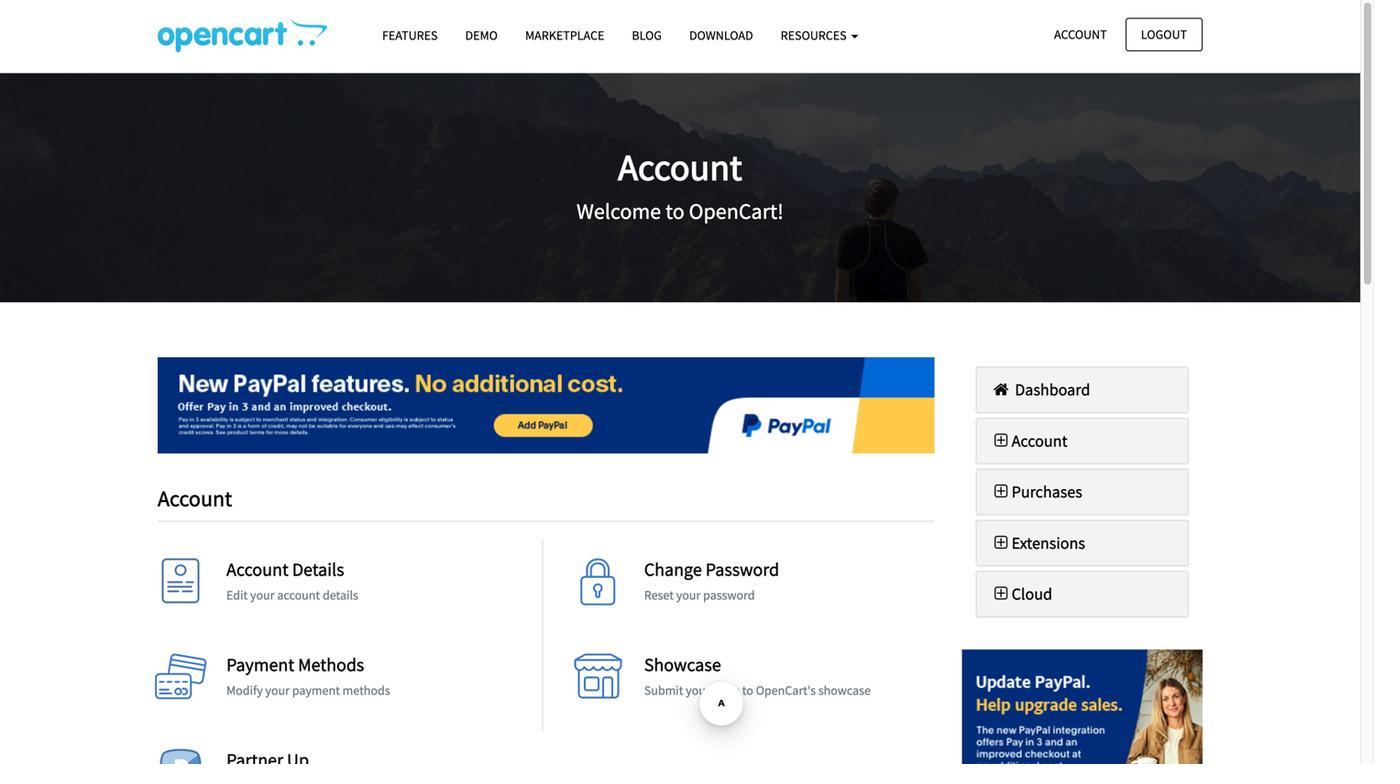 Task type: vqa. For each thing, say whether or not it's contained in the screenshot.
ThemeForest at the left
no



Task type: describe. For each thing, give the bounding box(es) containing it.
dashboard
[[1012, 380, 1090, 400]]

opencart's
[[756, 683, 816, 699]]

download link
[[676, 19, 767, 51]]

marketplace
[[525, 27, 604, 44]]

your for account
[[250, 587, 275, 604]]

showcase link
[[644, 654, 721, 677]]

purchases link
[[990, 482, 1082, 502]]

payment methods link
[[226, 654, 364, 677]]

resources link
[[767, 19, 872, 51]]

home image
[[990, 381, 1012, 398]]

cloud link
[[990, 584, 1052, 605]]

extensions link
[[990, 533, 1085, 554]]

modify your payment methods link
[[226, 683, 390, 699]]

account down dashboard 'link'
[[1012, 431, 1068, 451]]

opencart - your account image
[[158, 19, 327, 52]]

submit
[[644, 683, 683, 699]]

plus square o image for extensions
[[990, 535, 1012, 551]]

plus square o image for purchases
[[990, 484, 1012, 500]]

payment methods modify your payment methods
[[226, 654, 390, 699]]

dashboard link
[[990, 380, 1090, 400]]

demo
[[465, 27, 498, 44]]

your for change
[[676, 587, 701, 604]]

download
[[689, 27, 753, 44]]

marketplace link
[[511, 19, 618, 51]]

payment methods image
[[153, 654, 208, 709]]

details
[[323, 587, 358, 604]]

cloud
[[1012, 584, 1052, 605]]

features link
[[369, 19, 451, 51]]

password
[[703, 587, 755, 604]]

edit your account details link
[[226, 587, 358, 604]]

account left logout
[[1054, 26, 1107, 43]]

password
[[706, 558, 779, 581]]

welcome
[[577, 198, 661, 225]]

account inside account details edit your account details
[[226, 558, 288, 581]]

details
[[292, 558, 344, 581]]

change password image
[[571, 559, 626, 614]]

store
[[713, 683, 740, 699]]

blog link
[[618, 19, 676, 51]]

showcase image
[[571, 654, 626, 709]]

your for payment
[[265, 683, 290, 699]]

methods
[[298, 654, 364, 677]]



Task type: locate. For each thing, give the bounding box(es) containing it.
1 vertical spatial paypal image
[[962, 650, 1203, 765]]

4 plus square o image from the top
[[990, 586, 1012, 602]]

plus square o image inside the extensions link
[[990, 535, 1012, 551]]

extensions
[[1012, 533, 1085, 554]]

account link for features link
[[1039, 18, 1123, 51]]

account image
[[153, 559, 208, 614]]

plus square o image down home image
[[990, 432, 1012, 449]]

plus square o image down the extensions link in the bottom right of the page
[[990, 586, 1012, 602]]

payment
[[292, 683, 340, 699]]

resources
[[781, 27, 849, 44]]

plus square o image inside account link
[[990, 432, 1012, 449]]

0 horizontal spatial to
[[665, 198, 685, 225]]

account link up purchases link
[[990, 431, 1068, 451]]

edit
[[226, 587, 248, 604]]

logout
[[1141, 26, 1187, 43]]

0 horizontal spatial paypal image
[[158, 358, 935, 454]]

to right the store
[[742, 683, 753, 699]]

1 horizontal spatial paypal image
[[962, 650, 1203, 765]]

methods
[[343, 683, 390, 699]]

plus square o image for cloud
[[990, 586, 1012, 602]]

your inside account details edit your account details
[[250, 587, 275, 604]]

account link left logout link at the right top of page
[[1039, 18, 1123, 51]]

1 vertical spatial to
[[742, 683, 753, 699]]

blog
[[632, 27, 662, 44]]

reset your password link
[[644, 587, 755, 604]]

account link
[[1039, 18, 1123, 51], [990, 431, 1068, 451]]

opencart!
[[689, 198, 784, 225]]

your left the store
[[686, 683, 710, 699]]

0 vertical spatial to
[[665, 198, 685, 225]]

demo link
[[451, 19, 511, 51]]

account inside account welcome to opencart!
[[618, 144, 742, 190]]

plus square o image inside cloud 'link'
[[990, 586, 1012, 602]]

2 plus square o image from the top
[[990, 484, 1012, 500]]

your inside change password reset your password
[[676, 587, 701, 604]]

features
[[382, 27, 438, 44]]

change password reset your password
[[644, 558, 779, 604]]

change
[[644, 558, 702, 581]]

to inside account welcome to opencart!
[[665, 198, 685, 225]]

your right 'edit'
[[250, 587, 275, 604]]

purchases
[[1012, 482, 1082, 502]]

account
[[277, 587, 320, 604]]

account link for dashboard 'link'
[[990, 431, 1068, 451]]

logout link
[[1125, 18, 1203, 51]]

your right reset
[[676, 587, 701, 604]]

plus square o image up the extensions link in the bottom right of the page
[[990, 484, 1012, 500]]

showcase submit your store to opencart's showcase
[[644, 654, 871, 699]]

account details link
[[226, 558, 344, 581]]

account details edit your account details
[[226, 558, 358, 604]]

reset
[[644, 587, 674, 604]]

account up 'edit'
[[226, 558, 288, 581]]

to
[[665, 198, 685, 225], [742, 683, 753, 699]]

apply to become a partner image
[[153, 749, 208, 765]]

3 plus square o image from the top
[[990, 535, 1012, 551]]

plus square o image inside purchases link
[[990, 484, 1012, 500]]

your
[[250, 587, 275, 604], [676, 587, 701, 604], [265, 683, 290, 699], [686, 683, 710, 699]]

payment
[[226, 654, 294, 677]]

1 horizontal spatial to
[[742, 683, 753, 699]]

submit your store to opencart's showcase link
[[644, 683, 871, 699]]

0 vertical spatial account link
[[1039, 18, 1123, 51]]

1 vertical spatial account link
[[990, 431, 1068, 451]]

change password link
[[644, 558, 779, 581]]

plus square o image for account
[[990, 432, 1012, 449]]

account up account image
[[158, 485, 232, 512]]

your inside showcase submit your store to opencart's showcase
[[686, 683, 710, 699]]

showcase
[[818, 683, 871, 699]]

account up opencart!
[[618, 144, 742, 190]]

showcase
[[644, 654, 721, 677]]

0 vertical spatial paypal image
[[158, 358, 935, 454]]

account welcome to opencart!
[[577, 144, 784, 225]]

your down payment
[[265, 683, 290, 699]]

paypal image
[[158, 358, 935, 454], [962, 650, 1203, 765]]

to right welcome
[[665, 198, 685, 225]]

plus square o image
[[990, 432, 1012, 449], [990, 484, 1012, 500], [990, 535, 1012, 551], [990, 586, 1012, 602]]

plus square o image up cloud 'link'
[[990, 535, 1012, 551]]

to inside showcase submit your store to opencart's showcase
[[742, 683, 753, 699]]

modify
[[226, 683, 263, 699]]

your inside payment methods modify your payment methods
[[265, 683, 290, 699]]

1 plus square o image from the top
[[990, 432, 1012, 449]]

account
[[1054, 26, 1107, 43], [618, 144, 742, 190], [1012, 431, 1068, 451], [158, 485, 232, 512], [226, 558, 288, 581]]



